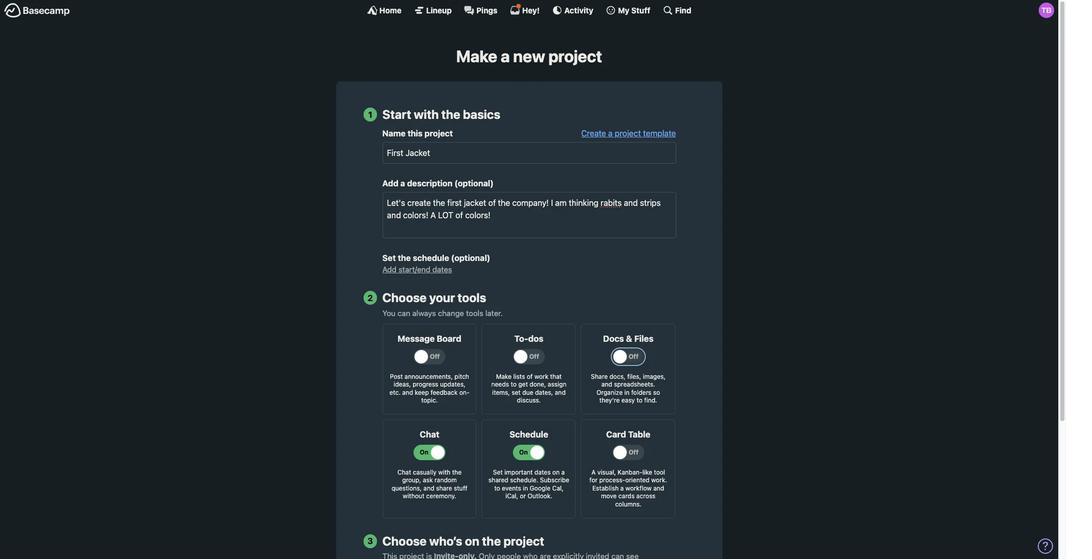 Task type: vqa. For each thing, say whether or not it's contained in the screenshot.


Task type: locate. For each thing, give the bounding box(es) containing it.
add left start/end
[[383, 265, 397, 274]]

1 vertical spatial dates
[[535, 469, 551, 477]]

make inside make lists of work that needs to get done, assign items, set due dates, and discuss.
[[496, 373, 512, 381]]

1
[[368, 110, 373, 120]]

make for make a new project
[[457, 46, 498, 66]]

1 vertical spatial make
[[496, 373, 512, 381]]

1 vertical spatial choose
[[383, 534, 427, 549]]

set inside set important dates on a shared schedule. subscribe to events in google cal, ical, or outlook.
[[493, 469, 503, 477]]

1 vertical spatial in
[[523, 485, 528, 493]]

0 horizontal spatial to
[[495, 485, 501, 493]]

0 horizontal spatial on
[[465, 534, 480, 549]]

on
[[553, 469, 560, 477], [465, 534, 480, 549]]

and down 'work.'
[[654, 485, 665, 493]]

later.
[[486, 309, 503, 318]]

and up the organize
[[602, 381, 613, 389]]

0 horizontal spatial in
[[523, 485, 528, 493]]

make down pings popup button on the left of page
[[457, 46, 498, 66]]

1 horizontal spatial chat
[[420, 430, 440, 440]]

with inside the chat casually with the group, ask random questions, and share stuff without ceremony.
[[439, 469, 451, 477]]

with up random
[[439, 469, 451, 477]]

chat casually with the group, ask random questions, and share stuff without ceremony.
[[392, 469, 468, 501]]

tools
[[458, 291, 487, 305], [466, 309, 484, 318]]

on right who's
[[465, 534, 480, 549]]

set
[[383, 254, 396, 263], [493, 469, 503, 477]]

1 horizontal spatial in
[[625, 389, 630, 397]]

1 vertical spatial set
[[493, 469, 503, 477]]

a inside set important dates on a shared schedule. subscribe to events in google cal, ical, or outlook.
[[562, 469, 565, 477]]

0 vertical spatial add
[[383, 179, 399, 188]]

card
[[607, 430, 627, 440]]

dates inside "set the schedule (optional) add start/end dates"
[[433, 265, 452, 274]]

set the schedule (optional) add start/end dates
[[383, 254, 491, 274]]

work.
[[652, 477, 668, 485]]

and down ideas,
[[403, 389, 413, 397]]

1 horizontal spatial on
[[553, 469, 560, 477]]

0 vertical spatial on
[[553, 469, 560, 477]]

0 vertical spatial make
[[457, 46, 498, 66]]

that
[[551, 373, 562, 381]]

you
[[383, 309, 396, 318]]

feedback
[[431, 389, 458, 397]]

a left new
[[501, 46, 510, 66]]

1 vertical spatial with
[[439, 469, 451, 477]]

to down folders
[[637, 397, 643, 405]]

chat inside the chat casually with the group, ask random questions, and share stuff without ceremony.
[[398, 469, 411, 477]]

1 vertical spatial to
[[637, 397, 643, 405]]

find
[[676, 5, 692, 15]]

Name this project text field
[[383, 142, 676, 164]]

choose right 3
[[383, 534, 427, 549]]

a right create
[[609, 129, 613, 138]]

set up shared
[[493, 469, 503, 477]]

0 vertical spatial set
[[383, 254, 396, 263]]

dates
[[433, 265, 452, 274], [535, 469, 551, 477]]

and down assign
[[555, 389, 566, 397]]

your
[[430, 291, 455, 305]]

(optional) right description
[[455, 179, 494, 188]]

start/end
[[399, 265, 431, 274]]

important
[[505, 469, 533, 477]]

without
[[403, 493, 425, 501]]

0 vertical spatial (optional)
[[455, 179, 494, 188]]

activity link
[[552, 5, 594, 15]]

hey! button
[[510, 4, 540, 15]]

for
[[590, 477, 598, 485]]

1 vertical spatial tools
[[466, 309, 484, 318]]

post
[[390, 373, 403, 381]]

on-
[[460, 389, 470, 397]]

dates inside set important dates on a shared schedule. subscribe to events in google cal, ical, or outlook.
[[535, 469, 551, 477]]

in up easy
[[625, 389, 630, 397]]

1 vertical spatial add
[[383, 265, 397, 274]]

a for make
[[501, 46, 510, 66]]

questions,
[[392, 485, 422, 493]]

table
[[629, 430, 651, 440]]

1 horizontal spatial dates
[[535, 469, 551, 477]]

files
[[635, 334, 654, 344]]

chat up group, at the bottom of page
[[398, 469, 411, 477]]

0 vertical spatial with
[[414, 107, 439, 122]]

assign
[[548, 381, 567, 389]]

discuss.
[[517, 397, 541, 405]]

0 vertical spatial choose
[[383, 291, 427, 305]]

and inside share docs, files, images, and spreadsheets. organize in folders so they're easy to find.
[[602, 381, 613, 389]]

create a project template
[[582, 129, 676, 138]]

2 horizontal spatial to
[[637, 397, 643, 405]]

board
[[437, 334, 462, 344]]

make up needs
[[496, 373, 512, 381]]

on up the subscribe
[[553, 469, 560, 477]]

project down or
[[504, 534, 545, 549]]

share
[[436, 485, 452, 493]]

dates down the schedule
[[433, 265, 452, 274]]

0 horizontal spatial chat
[[398, 469, 411, 477]]

make a new project
[[457, 46, 603, 66]]

set inside "set the schedule (optional) add start/end dates"
[[383, 254, 396, 263]]

docs
[[604, 334, 625, 344]]

google
[[530, 485, 551, 493]]

and inside the chat casually with the group, ask random questions, and share stuff without ceremony.
[[424, 485, 435, 493]]

and
[[602, 381, 613, 389], [403, 389, 413, 397], [555, 389, 566, 397], [424, 485, 435, 493], [654, 485, 665, 493]]

3
[[368, 537, 373, 547]]

a left description
[[401, 179, 405, 188]]

choose your tools
[[383, 291, 487, 305]]

a for create
[[609, 129, 613, 138]]

chat down the topic.
[[420, 430, 440, 440]]

with up the name this project
[[414, 107, 439, 122]]

set for important
[[493, 469, 503, 477]]

the up random
[[453, 469, 462, 477]]

1 horizontal spatial set
[[493, 469, 503, 477]]

0 vertical spatial tools
[[458, 291, 487, 305]]

0 horizontal spatial set
[[383, 254, 396, 263]]

0 vertical spatial in
[[625, 389, 630, 397]]

1 vertical spatial on
[[465, 534, 480, 549]]

and inside make lists of work that needs to get done, assign items, set due dates, and discuss.
[[555, 389, 566, 397]]

0 vertical spatial dates
[[433, 265, 452, 274]]

a up the cards
[[621, 485, 624, 493]]

make
[[457, 46, 498, 66], [496, 373, 512, 381]]

and down ask
[[424, 485, 435, 493]]

main element
[[0, 0, 1059, 20]]

1 choose from the top
[[383, 291, 427, 305]]

tools left later.
[[466, 309, 484, 318]]

folders
[[632, 389, 652, 397]]

a up the subscribe
[[562, 469, 565, 477]]

get
[[519, 381, 528, 389]]

in
[[625, 389, 630, 397], [523, 485, 528, 493]]

lineup
[[427, 5, 452, 15]]

add a description (optional)
[[383, 179, 494, 188]]

add left description
[[383, 179, 399, 188]]

files,
[[628, 373, 642, 381]]

0 vertical spatial chat
[[420, 430, 440, 440]]

a for add
[[401, 179, 405, 188]]

docs & files
[[604, 334, 654, 344]]

tyler black image
[[1040, 3, 1055, 18]]

1 vertical spatial chat
[[398, 469, 411, 477]]

make lists of work that needs to get done, assign items, set due dates, and discuss.
[[492, 373, 567, 405]]

project
[[549, 46, 603, 66], [425, 129, 453, 138], [615, 129, 641, 138], [504, 534, 545, 549]]

project left template
[[615, 129, 641, 138]]

dates up the subscribe
[[535, 469, 551, 477]]

(optional) right the schedule
[[451, 254, 491, 263]]

set for the
[[383, 254, 396, 263]]

to down shared
[[495, 485, 501, 493]]

0 horizontal spatial dates
[[433, 265, 452, 274]]

in inside share docs, files, images, and spreadsheets. organize in folders so they're easy to find.
[[625, 389, 630, 397]]

set up add start/end dates link
[[383, 254, 396, 263]]

schedule
[[510, 430, 549, 440]]

message board
[[398, 334, 462, 344]]

a
[[501, 46, 510, 66], [609, 129, 613, 138], [401, 179, 405, 188], [562, 469, 565, 477], [621, 485, 624, 493]]

2 choose from the top
[[383, 534, 427, 549]]

1 horizontal spatial to
[[511, 381, 517, 389]]

to inside make lists of work that needs to get done, assign items, set due dates, and discuss.
[[511, 381, 517, 389]]

cal,
[[553, 485, 564, 493]]

the left basics
[[442, 107, 461, 122]]

to up the "set"
[[511, 381, 517, 389]]

start
[[383, 107, 412, 122]]

0 vertical spatial to
[[511, 381, 517, 389]]

set
[[512, 389, 521, 397]]

choose up can at the left of page
[[383, 291, 427, 305]]

add
[[383, 179, 399, 188], [383, 265, 397, 274]]

to-
[[515, 334, 529, 344]]

2 vertical spatial to
[[495, 485, 501, 493]]

across
[[637, 493, 656, 501]]

2 add from the top
[[383, 265, 397, 274]]

&
[[627, 334, 633, 344]]

a
[[592, 469, 596, 477]]

ask
[[423, 477, 433, 485]]

(optional)
[[455, 179, 494, 188], [451, 254, 491, 263]]

(optional) inside "set the schedule (optional) add start/end dates"
[[451, 254, 491, 263]]

the up start/end
[[398, 254, 411, 263]]

1 vertical spatial (optional)
[[451, 254, 491, 263]]

tools up change on the left bottom of page
[[458, 291, 487, 305]]

my stuff
[[619, 5, 651, 15]]

create
[[582, 129, 607, 138]]

in down schedule. at bottom
[[523, 485, 528, 493]]

events
[[502, 485, 522, 493]]

tool
[[655, 469, 666, 477]]

schedule.
[[511, 477, 539, 485]]

project down start with the basics
[[425, 129, 453, 138]]



Task type: describe. For each thing, give the bounding box(es) containing it.
find.
[[645, 397, 658, 405]]

template
[[644, 129, 676, 138]]

dos
[[529, 334, 544, 344]]

Add a description (optional) text field
[[383, 192, 676, 239]]

or
[[520, 493, 526, 501]]

oriented
[[626, 477, 650, 485]]

and inside a visual, kanban-like tool for process-oriented work. establish a workflow and move cards across columns.
[[654, 485, 665, 493]]

outlook.
[[528, 493, 553, 501]]

home
[[380, 5, 402, 15]]

keep
[[415, 389, 429, 397]]

a visual, kanban-like tool for process-oriented work. establish a workflow and move cards across columns.
[[590, 469, 668, 509]]

can
[[398, 309, 411, 318]]

chat for chat
[[420, 430, 440, 440]]

pitch
[[455, 373, 470, 381]]

like
[[643, 469, 653, 477]]

ical,
[[506, 493, 519, 501]]

the inside the chat casually with the group, ask random questions, and share stuff without ceremony.
[[453, 469, 462, 477]]

pings button
[[464, 5, 498, 15]]

dates,
[[535, 389, 554, 397]]

columns.
[[616, 501, 642, 509]]

schedule
[[413, 254, 450, 263]]

add start/end dates link
[[383, 265, 452, 274]]

ceremony.
[[427, 493, 457, 501]]

docs,
[[610, 373, 626, 381]]

you can always change tools later.
[[383, 309, 503, 318]]

process-
[[600, 477, 626, 485]]

post announcements, pitch ideas, progress updates, etc. and keep feedback on- topic.
[[390, 373, 470, 405]]

a inside a visual, kanban-like tool for process-oriented work. establish a workflow and move cards across columns.
[[621, 485, 624, 493]]

announcements,
[[405, 373, 453, 381]]

work
[[535, 373, 549, 381]]

card table
[[607, 430, 651, 440]]

choose for choose who's on the project
[[383, 534, 427, 549]]

project down 'activity' link at the top of page
[[549, 46, 603, 66]]

visual,
[[598, 469, 616, 477]]

images,
[[643, 373, 666, 381]]

find button
[[663, 5, 692, 15]]

progress
[[413, 381, 439, 389]]

description
[[407, 179, 453, 188]]

create a project template link
[[582, 129, 676, 138]]

of
[[527, 373, 533, 381]]

to-dos
[[515, 334, 544, 344]]

1 add from the top
[[383, 179, 399, 188]]

to inside set important dates on a shared schedule. subscribe to events in google cal, ical, or outlook.
[[495, 485, 501, 493]]

this
[[408, 129, 423, 138]]

items,
[[493, 389, 510, 397]]

choose for choose your tools
[[383, 291, 427, 305]]

they're
[[600, 397, 620, 405]]

hey!
[[523, 5, 540, 15]]

(optional) for set the schedule (optional) add start/end dates
[[451, 254, 491, 263]]

organize
[[597, 389, 623, 397]]

start with the basics
[[383, 107, 501, 122]]

in inside set important dates on a shared schedule. subscribe to events in google cal, ical, or outlook.
[[523, 485, 528, 493]]

pings
[[477, 5, 498, 15]]

stuff
[[454, 485, 468, 493]]

2
[[368, 293, 373, 303]]

on inside set important dates on a shared schedule. subscribe to events in google cal, ical, or outlook.
[[553, 469, 560, 477]]

the right who's
[[482, 534, 501, 549]]

so
[[654, 389, 661, 397]]

who's
[[430, 534, 463, 549]]

lineup link
[[414, 5, 452, 15]]

activity
[[565, 5, 594, 15]]

due
[[523, 389, 534, 397]]

workflow
[[626, 485, 652, 493]]

spreadsheets.
[[614, 381, 656, 389]]

switch accounts image
[[4, 3, 70, 19]]

etc.
[[390, 389, 401, 397]]

new
[[514, 46, 546, 66]]

add inside "set the schedule (optional) add start/end dates"
[[383, 265, 397, 274]]

set important dates on a shared schedule. subscribe to events in google cal, ical, or outlook.
[[489, 469, 570, 501]]

done,
[[530, 381, 546, 389]]

always
[[413, 309, 436, 318]]

message
[[398, 334, 435, 344]]

the inside "set the schedule (optional) add start/end dates"
[[398, 254, 411, 263]]

basics
[[463, 107, 501, 122]]

random
[[435, 477, 457, 485]]

topic.
[[422, 397, 438, 405]]

establish
[[593, 485, 619, 493]]

make for make lists of work that needs to get done, assign items, set due dates, and discuss.
[[496, 373, 512, 381]]

choose who's on the project
[[383, 534, 545, 549]]

move
[[602, 493, 617, 501]]

share docs, files, images, and spreadsheets. organize in folders so they're easy to find.
[[591, 373, 666, 405]]

change
[[438, 309, 464, 318]]

kanban-
[[618, 469, 643, 477]]

(optional) for add a description (optional)
[[455, 179, 494, 188]]

easy
[[622, 397, 635, 405]]

and inside post announcements, pitch ideas, progress updates, etc. and keep feedback on- topic.
[[403, 389, 413, 397]]

stuff
[[632, 5, 651, 15]]

name
[[383, 129, 406, 138]]

to inside share docs, files, images, and spreadsheets. organize in folders so they're easy to find.
[[637, 397, 643, 405]]

name this project
[[383, 129, 453, 138]]

ideas,
[[394, 381, 411, 389]]

shared
[[489, 477, 509, 485]]

lists
[[514, 373, 525, 381]]

my
[[619, 5, 630, 15]]

casually
[[413, 469, 437, 477]]

chat for chat casually with the group, ask random questions, and share stuff without ceremony.
[[398, 469, 411, 477]]



